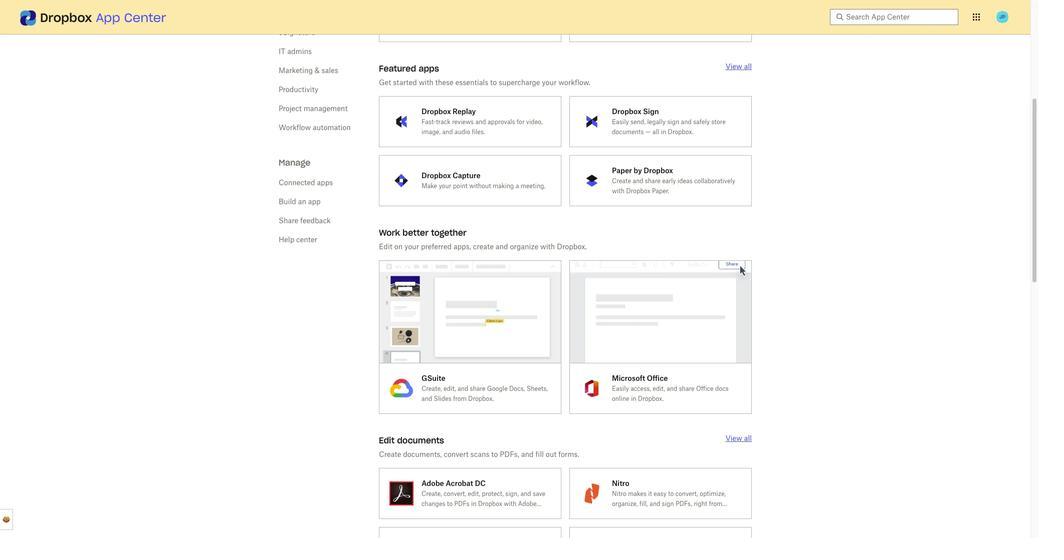 Task type: describe. For each thing, give the bounding box(es) containing it.
dropbox replay fast-track reviews and approvals for video, image, and audio files.
[[422, 107, 543, 136]]

connected apps link
[[279, 178, 333, 187]]

to inside adobe acrobat dc create, convert, edit, protect, sign, and save changes to pdfs in dropbox with adobe acrobat dc.
[[447, 501, 453, 508]]

dropbox inside dropbox replay fast-track reviews and approvals for video, image, and audio files.
[[422, 107, 451, 116]]

apps for featured apps
[[419, 64, 439, 74]]

in inside adobe acrobat dc create, convert, edit, protect, sign, and save changes to pdfs in dropbox with adobe acrobat dc.
[[471, 501, 477, 508]]

forms.
[[558, 450, 579, 459]]

feedback
[[300, 217, 331, 225]]

changes
[[422, 501, 445, 508]]

share inside microsoft office easily access, edit, and share office docs online in dropbox.
[[679, 385, 695, 393]]

documents,
[[403, 450, 442, 459]]

and up files.
[[475, 118, 486, 126]]

dropbox inside dropbox capture make your point without making a meeting.
[[422, 171, 451, 180]]

safely
[[693, 118, 710, 126]]

replay
[[453, 107, 476, 116]]

work better together edit on your preferred apps, create and organize with dropbox.
[[379, 228, 587, 251]]

fast-
[[422, 118, 436, 126]]

point
[[453, 182, 468, 190]]

0 horizontal spatial office
[[647, 374, 668, 383]]

right
[[694, 501, 707, 508]]

to right essentials
[[490, 78, 497, 87]]

paper
[[612, 166, 632, 175]]

workflow automation
[[279, 123, 351, 132]]

workflow
[[279, 123, 311, 132]]

google
[[487, 385, 508, 393]]

easily for microsoft office
[[612, 385, 629, 393]]

your inside work better together edit on your preferred apps, create and organize with dropbox.
[[405, 243, 419, 251]]

together
[[431, 228, 467, 238]]

audio
[[455, 128, 470, 136]]

1 horizontal spatial acrobat
[[446, 480, 473, 488]]

apps,
[[454, 243, 471, 251]]

ideas
[[678, 177, 693, 185]]

marketing & sales
[[279, 66, 338, 75]]

capture
[[453, 171, 481, 180]]

dropbox up early
[[644, 166, 673, 175]]

better
[[403, 228, 429, 238]]

make
[[422, 182, 437, 190]]

it admins
[[279, 47, 312, 56]]

microsoft
[[612, 374, 645, 383]]

by
[[634, 166, 642, 175]]

marketing
[[279, 66, 313, 75]]

to inside migrate data from on-premise and cloud to dropbox, ensuring fast and reliable data transfer.
[[539, 13, 544, 21]]

paper by dropbox create and share early ideas collaboratively with dropbox paper.
[[612, 166, 735, 195]]

it
[[648, 491, 652, 498]]

1 horizontal spatial data
[[522, 23, 535, 31]]

create, inside adobe acrobat dc create, convert, edit, protect, sign, and save changes to pdfs in dropbox with adobe acrobat dc.
[[422, 491, 442, 498]]

migrate data from on-premise and cloud to dropbox, ensuring fast and reliable data transfer. link
[[379, 0, 561, 42]]

all for edit documents
[[744, 434, 752, 443]]

1 horizontal spatial adobe
[[518, 501, 537, 508]]

create
[[473, 243, 494, 251]]

dropbox,
[[422, 23, 447, 31]]

without
[[469, 182, 491, 190]]

and inside adobe acrobat dc create, convert, edit, protect, sign, and save changes to pdfs in dropbox with adobe acrobat dc.
[[521, 491, 531, 498]]

1 nitro from the top
[[612, 480, 630, 488]]

dropbox inside adobe acrobat dc create, convert, edit, protect, sign, and save changes to pdfs in dropbox with adobe acrobat dc.
[[478, 501, 502, 508]]

making
[[493, 182, 514, 190]]

0 vertical spatial your
[[542, 78, 557, 87]]

productivity link
[[279, 85, 318, 94]]

convert
[[444, 450, 469, 459]]

in inside microsoft office easily access, edit, and share office docs online in dropbox.
[[631, 395, 636, 403]]

get started with these essentials to supercharge your workflow.
[[379, 78, 590, 87]]

project
[[279, 104, 302, 113]]

view for featured apps
[[726, 62, 742, 71]]

organize
[[510, 243, 539, 251]]

dropbox. inside the nitro nitro makes it easy to convert, optimize, organize, fill, and sign pdfs, right from dropbox.
[[612, 511, 638, 518]]

to inside the nitro nitro makes it easy to convert, optimize, organize, fill, and sign pdfs, right from dropbox.
[[668, 491, 674, 498]]

ensuring
[[449, 23, 474, 31]]

docs,
[[509, 385, 525, 393]]

transfer.
[[422, 33, 445, 41]]

edit, inside microsoft office easily access, edit, and share office docs online in dropbox.
[[653, 385, 665, 393]]

sign,
[[505, 491, 519, 498]]

it admins link
[[279, 47, 312, 56]]

gsuite
[[422, 374, 446, 383]]

dc.
[[446, 511, 456, 518]]

sign
[[643, 107, 659, 116]]

dropbox sign easily send, legally sign and safely store documents — all in dropbox.
[[612, 107, 726, 136]]

create documents, convert scans to pdfs, and fill out forms.
[[379, 450, 579, 459]]

out
[[546, 450, 557, 459]]

collaboratively
[[694, 177, 735, 185]]

with inside work better together edit on your preferred apps, create and organize with dropbox.
[[540, 243, 555, 251]]

optimize,
[[700, 491, 726, 498]]

track
[[436, 118, 451, 126]]

manage
[[279, 158, 310, 168]]

sheets,
[[527, 385, 548, 393]]

2 nitro from the top
[[612, 491, 626, 498]]

help center link
[[279, 236, 317, 244]]

dropbox. inside microsoft office easily access, edit, and share office docs online in dropbox.
[[638, 395, 664, 403]]

create, inside gsuite create, edit, and share google docs, sheets, and slides from dropbox.
[[422, 385, 442, 393]]

a
[[516, 182, 519, 190]]

documents inside dropbox sign easily send, legally sign and safely store documents — all in dropbox.
[[612, 128, 644, 136]]

get
[[379, 78, 391, 87]]

protect,
[[482, 491, 504, 498]]

and inside microsoft office easily access, edit, and share office docs online in dropbox.
[[667, 385, 677, 393]]

microsoft office easily access, edit, and share office docs online in dropbox.
[[612, 374, 729, 403]]

with left these
[[419, 78, 434, 87]]

dropbox. inside gsuite create, edit, and share google docs, sheets, and slides from dropbox.
[[468, 395, 494, 403]]

convert, inside the nitro nitro makes it easy to convert, optimize, organize, fill, and sign pdfs, right from dropbox.
[[676, 491, 698, 498]]

scans
[[471, 450, 490, 459]]

and inside dropbox sign easily send, legally sign and safely store documents — all in dropbox.
[[681, 118, 692, 126]]

dropbox inside dropbox sign easily send, legally sign and safely store documents — all in dropbox.
[[612, 107, 641, 116]]

started
[[393, 78, 417, 87]]

and left fill
[[521, 450, 534, 459]]

view all link for featured apps
[[726, 62, 752, 71]]

build an app
[[279, 198, 321, 206]]

0 vertical spatial data
[[445, 13, 458, 21]]

view for edit documents
[[726, 434, 742, 443]]

esignature link
[[279, 28, 315, 37]]

with inside paper by dropbox create and share early ideas collaboratively with dropbox paper.
[[612, 187, 625, 195]]

jp button
[[995, 9, 1011, 25]]

convert, inside adobe acrobat dc create, convert, edit, protect, sign, and save changes to pdfs in dropbox with adobe acrobat dc.
[[444, 491, 466, 498]]

share feedback link
[[279, 217, 331, 225]]



Task type: locate. For each thing, give the bounding box(es) containing it.
1 vertical spatial from
[[453, 395, 467, 403]]

create down edit documents
[[379, 450, 401, 459]]

jp
[[1000, 14, 1006, 20]]

1 vertical spatial documents
[[397, 436, 444, 446]]

2 vertical spatial your
[[405, 243, 419, 251]]

0 vertical spatial sign
[[667, 118, 679, 126]]

edit, inside gsuite create, edit, and share google docs, sheets, and slides from dropbox.
[[444, 385, 456, 393]]

from right slides
[[453, 395, 467, 403]]

reviews
[[452, 118, 474, 126]]

dropbox. down access,
[[638, 395, 664, 403]]

data up ensuring
[[445, 13, 458, 21]]

create,
[[422, 385, 442, 393], [422, 491, 442, 498]]

create, down gsuite at the bottom left of the page
[[422, 385, 442, 393]]

sign right legally
[[667, 118, 679, 126]]

acrobat up pdfs
[[446, 480, 473, 488]]

0 horizontal spatial adobe
[[422, 480, 444, 488]]

admins
[[287, 47, 312, 56]]

apps up "app"
[[317, 178, 333, 187]]

easily up the online
[[612, 385, 629, 393]]

edit, inside adobe acrobat dc create, convert, edit, protect, sign, and save changes to pdfs in dropbox with adobe acrobat dc.
[[468, 491, 480, 498]]

0 horizontal spatial in
[[471, 501, 477, 508]]

edit, up slides
[[444, 385, 456, 393]]

nitro
[[612, 480, 630, 488], [612, 491, 626, 498]]

2 horizontal spatial edit,
[[653, 385, 665, 393]]

work
[[379, 228, 400, 238]]

1 horizontal spatial documents
[[612, 128, 644, 136]]

1 view all link from the top
[[726, 62, 752, 71]]

supercharge
[[499, 78, 540, 87]]

with down paper in the top right of the page
[[612, 187, 625, 195]]

share
[[279, 217, 298, 225]]

1 horizontal spatial your
[[439, 182, 451, 190]]

nitro up the makes
[[612, 480, 630, 488]]

your left 'workflow.'
[[542, 78, 557, 87]]

2 view all from the top
[[726, 434, 752, 443]]

app
[[96, 10, 120, 26]]

documents
[[612, 128, 644, 136], [397, 436, 444, 446]]

sign inside the nitro nitro makes it easy to convert, optimize, organize, fill, and sign pdfs, right from dropbox.
[[662, 501, 674, 508]]

1 vertical spatial data
[[522, 23, 535, 31]]

office left "docs"
[[696, 385, 714, 393]]

app
[[308, 198, 321, 206]]

view all link
[[726, 62, 752, 71], [726, 434, 752, 443]]

2 vertical spatial in
[[471, 501, 477, 508]]

0 vertical spatial edit
[[379, 243, 392, 251]]

2 view all link from the top
[[726, 434, 752, 443]]

view all for edit documents
[[726, 434, 752, 443]]

0 vertical spatial documents
[[612, 128, 644, 136]]

to right cloud
[[539, 13, 544, 21]]

edit documents
[[379, 436, 444, 446]]

edit, down "dc"
[[468, 491, 480, 498]]

dropbox down by on the right top of page
[[626, 187, 650, 195]]

documents up "documents,"
[[397, 436, 444, 446]]

1 view from the top
[[726, 62, 742, 71]]

nitro up organize,
[[612, 491, 626, 498]]

and down by on the right top of page
[[633, 177, 643, 185]]

adobe acrobat dc create, convert, edit, protect, sign, and save changes to pdfs in dropbox with adobe acrobat dc.
[[422, 480, 546, 518]]

0 vertical spatial all
[[744, 62, 752, 71]]

and right create
[[496, 243, 508, 251]]

featured
[[379, 64, 416, 74]]

0 horizontal spatial pdfs,
[[500, 450, 519, 459]]

easily inside dropbox sign easily send, legally sign and safely store documents — all in dropbox.
[[612, 118, 629, 126]]

convert, up "right"
[[676, 491, 698, 498]]

to right the easy
[[668, 491, 674, 498]]

dropbox. down google
[[468, 395, 494, 403]]

video,
[[526, 118, 543, 126]]

esignature
[[279, 28, 315, 37]]

sign inside dropbox sign easily send, legally sign and safely store documents — all in dropbox.
[[667, 118, 679, 126]]

1 vertical spatial view all
[[726, 434, 752, 443]]

with down sign,
[[504, 501, 516, 508]]

dropbox. down organize,
[[612, 511, 638, 518]]

easily inside microsoft office easily access, edit, and share office docs online in dropbox.
[[612, 385, 629, 393]]

edit, right access,
[[653, 385, 665, 393]]

and inside paper by dropbox create and share early ideas collaboratively with dropbox paper.
[[633, 177, 643, 185]]

dropbox. down safely
[[668, 128, 694, 136]]

fill
[[536, 450, 544, 459]]

dropbox up make
[[422, 171, 451, 180]]

and left slides
[[422, 395, 432, 403]]

in right pdfs
[[471, 501, 477, 508]]

store
[[711, 118, 726, 126]]

convert, up pdfs
[[444, 491, 466, 498]]

0 horizontal spatial apps
[[317, 178, 333, 187]]

with inside adobe acrobat dc create, convert, edit, protect, sign, and save changes to pdfs in dropbox with adobe acrobat dc.
[[504, 501, 516, 508]]

automation
[[313, 123, 351, 132]]

0 vertical spatial create
[[612, 177, 631, 185]]

to up dc.
[[447, 501, 453, 508]]

2 view from the top
[[726, 434, 742, 443]]

view all link for edit documents
[[726, 434, 752, 443]]

office up access,
[[647, 374, 668, 383]]

0 vertical spatial apps
[[419, 64, 439, 74]]

0 horizontal spatial convert,
[[444, 491, 466, 498]]

documents down send,
[[612, 128, 644, 136]]

acrobat down "changes"
[[422, 511, 444, 518]]

0 horizontal spatial data
[[445, 13, 458, 21]]

and left google
[[458, 385, 468, 393]]

early
[[662, 177, 676, 185]]

and left the save
[[521, 491, 531, 498]]

easily
[[612, 118, 629, 126], [612, 385, 629, 393]]

help
[[279, 236, 294, 244]]

1 vertical spatial pdfs,
[[676, 501, 692, 508]]

share inside gsuite create, edit, and share google docs, sheets, and slides from dropbox.
[[470, 385, 486, 393]]

0 vertical spatial office
[[647, 374, 668, 383]]

0 vertical spatial pdfs,
[[500, 450, 519, 459]]

in down legally
[[661, 128, 666, 136]]

files.
[[472, 128, 485, 136]]

2 convert, from the left
[[676, 491, 698, 498]]

with right the organize
[[540, 243, 555, 251]]

approvals
[[488, 118, 515, 126]]

easily for dropbox sign
[[612, 118, 629, 126]]

0 horizontal spatial acrobat
[[422, 511, 444, 518]]

0 vertical spatial create,
[[422, 385, 442, 393]]

0 horizontal spatial share
[[470, 385, 486, 393]]

and right access,
[[667, 385, 677, 393]]

1 horizontal spatial in
[[631, 395, 636, 403]]

and up reliable
[[509, 13, 520, 21]]

your inside dropbox capture make your point without making a meeting.
[[439, 182, 451, 190]]

create down paper in the top right of the page
[[612, 177, 631, 185]]

share left google
[[470, 385, 486, 393]]

apps for connected apps
[[317, 178, 333, 187]]

dc
[[475, 480, 486, 488]]

1 vertical spatial all
[[653, 128, 659, 136]]

0 vertical spatial in
[[661, 128, 666, 136]]

&
[[315, 66, 320, 75]]

1 vertical spatial acrobat
[[422, 511, 444, 518]]

acrobat
[[446, 480, 473, 488], [422, 511, 444, 518]]

apps up these
[[419, 64, 439, 74]]

1 horizontal spatial edit,
[[468, 491, 480, 498]]

connected apps
[[279, 178, 333, 187]]

save
[[533, 491, 546, 498]]

1 vertical spatial your
[[439, 182, 451, 190]]

dropbox
[[40, 10, 92, 26], [422, 107, 451, 116], [612, 107, 641, 116], [644, 166, 673, 175], [422, 171, 451, 180], [626, 187, 650, 195], [478, 501, 502, 508]]

edit,
[[444, 385, 456, 393], [653, 385, 665, 393], [468, 491, 480, 498]]

in
[[661, 128, 666, 136], [631, 395, 636, 403], [471, 501, 477, 508]]

dropbox up 'track'
[[422, 107, 451, 116]]

0 vertical spatial easily
[[612, 118, 629, 126]]

1 horizontal spatial office
[[696, 385, 714, 393]]

0 vertical spatial adobe
[[422, 480, 444, 488]]

pdfs, right scans
[[500, 450, 519, 459]]

all for featured apps
[[744, 62, 752, 71]]

data down cloud
[[522, 23, 535, 31]]

0 vertical spatial view
[[726, 62, 742, 71]]

migrate
[[422, 13, 444, 21]]

docs
[[715, 385, 729, 393]]

0 horizontal spatial your
[[405, 243, 419, 251]]

adobe down the save
[[518, 501, 537, 508]]

pdfs, left "right"
[[676, 501, 692, 508]]

1 view all from the top
[[726, 62, 752, 71]]

0 horizontal spatial create
[[379, 450, 401, 459]]

center
[[296, 236, 317, 244]]

2 vertical spatial from
[[709, 501, 723, 508]]

1 vertical spatial apps
[[317, 178, 333, 187]]

create
[[612, 177, 631, 185], [379, 450, 401, 459]]

reliable
[[500, 23, 521, 31]]

—
[[646, 128, 651, 136]]

build an app link
[[279, 198, 321, 206]]

1 vertical spatial edit
[[379, 436, 395, 446]]

nitro nitro makes it easy to convert, optimize, organize, fill, and sign pdfs, right from dropbox.
[[612, 480, 726, 518]]

1 vertical spatial create
[[379, 450, 401, 459]]

on-
[[475, 13, 484, 21]]

1 vertical spatial easily
[[612, 385, 629, 393]]

from inside the nitro nitro makes it easy to convert, optimize, organize, fill, and sign pdfs, right from dropbox.
[[709, 501, 723, 508]]

1 create, from the top
[[422, 385, 442, 393]]

in down access,
[[631, 395, 636, 403]]

from inside gsuite create, edit, and share google docs, sheets, and slides from dropbox.
[[453, 395, 467, 403]]

0 horizontal spatial documents
[[397, 436, 444, 446]]

and down premise
[[488, 23, 498, 31]]

0 horizontal spatial edit,
[[444, 385, 456, 393]]

share left "docs"
[[679, 385, 695, 393]]

1 horizontal spatial share
[[645, 177, 661, 185]]

create inside paper by dropbox create and share early ideas collaboratively with dropbox paper.
[[612, 177, 631, 185]]

from
[[460, 13, 473, 21], [453, 395, 467, 403], [709, 501, 723, 508]]

dropbox down the protect, at the left of the page
[[478, 501, 502, 508]]

dropbox up send,
[[612, 107, 641, 116]]

for
[[517, 118, 525, 126]]

to right scans
[[491, 450, 498, 459]]

view all
[[726, 62, 752, 71], [726, 434, 752, 443]]

dropbox capture make your point without making a meeting.
[[422, 171, 546, 190]]

share feedback
[[279, 217, 331, 225]]

1 horizontal spatial convert,
[[676, 491, 698, 498]]

and left safely
[[681, 118, 692, 126]]

your right on
[[405, 243, 419, 251]]

an
[[298, 198, 306, 206]]

dropbox left app
[[40, 10, 92, 26]]

2 easily from the top
[[612, 385, 629, 393]]

edit inside work better together edit on your preferred apps, create and organize with dropbox.
[[379, 243, 392, 251]]

pdfs, inside the nitro nitro makes it easy to convert, optimize, organize, fill, and sign pdfs, right from dropbox.
[[676, 501, 692, 508]]

sales
[[322, 66, 338, 75]]

connected
[[279, 178, 315, 187]]

dropbox.
[[668, 128, 694, 136], [557, 243, 587, 251], [468, 395, 494, 403], [638, 395, 664, 403], [612, 511, 638, 518]]

and down 'track'
[[442, 128, 453, 136]]

convert,
[[444, 491, 466, 498], [676, 491, 698, 498]]

1 vertical spatial create,
[[422, 491, 442, 498]]

Search App Center text field
[[846, 12, 952, 23]]

essentials
[[455, 78, 488, 87]]

0 vertical spatial from
[[460, 13, 473, 21]]

0 vertical spatial view all
[[726, 62, 752, 71]]

2 edit from the top
[[379, 436, 395, 446]]

featured apps
[[379, 64, 439, 74]]

2 horizontal spatial share
[[679, 385, 695, 393]]

and inside the nitro nitro makes it easy to convert, optimize, organize, fill, and sign pdfs, right from dropbox.
[[650, 501, 660, 508]]

migrate data from on-premise and cloud to dropbox, ensuring fast and reliable data transfer.
[[422, 13, 544, 41]]

1 vertical spatial view
[[726, 434, 742, 443]]

from inside migrate data from on-premise and cloud to dropbox, ensuring fast and reliable data transfer.
[[460, 13, 473, 21]]

1 vertical spatial adobe
[[518, 501, 537, 508]]

0 vertical spatial acrobat
[[446, 480, 473, 488]]

all inside dropbox sign easily send, legally sign and safely store documents — all in dropbox.
[[653, 128, 659, 136]]

1 convert, from the left
[[444, 491, 466, 498]]

fill,
[[640, 501, 648, 508]]

workflow automation link
[[279, 123, 351, 132]]

2 vertical spatial all
[[744, 434, 752, 443]]

dropbox. right the organize
[[557, 243, 587, 251]]

your left point
[[439, 182, 451, 190]]

0 vertical spatial nitro
[[612, 480, 630, 488]]

access,
[[631, 385, 651, 393]]

online
[[612, 395, 629, 403]]

dropbox. inside work better together edit on your preferred apps, create and organize with dropbox.
[[557, 243, 587, 251]]

send,
[[631, 118, 646, 126]]

1 edit from the top
[[379, 243, 392, 251]]

dropbox. inside dropbox sign easily send, legally sign and safely store documents — all in dropbox.
[[668, 128, 694, 136]]

1 horizontal spatial pdfs,
[[676, 501, 692, 508]]

1 horizontal spatial apps
[[419, 64, 439, 74]]

view all for featured apps
[[726, 62, 752, 71]]

easily left send,
[[612, 118, 629, 126]]

create, up "changes"
[[422, 491, 442, 498]]

fast
[[475, 23, 486, 31]]

share inside paper by dropbox create and share early ideas collaboratively with dropbox paper.
[[645, 177, 661, 185]]

gsuite create, edit, and share google docs, sheets, and slides from dropbox.
[[422, 374, 548, 403]]

all
[[744, 62, 752, 71], [653, 128, 659, 136], [744, 434, 752, 443]]

sign down the easy
[[662, 501, 674, 508]]

view
[[726, 62, 742, 71], [726, 434, 742, 443]]

1 vertical spatial nitro
[[612, 491, 626, 498]]

and
[[509, 13, 520, 21], [488, 23, 498, 31], [475, 118, 486, 126], [681, 118, 692, 126], [442, 128, 453, 136], [633, 177, 643, 185], [496, 243, 508, 251], [458, 385, 468, 393], [667, 385, 677, 393], [422, 395, 432, 403], [521, 450, 534, 459], [521, 491, 531, 498], [650, 501, 660, 508]]

office
[[647, 374, 668, 383], [696, 385, 714, 393]]

1 easily from the top
[[612, 118, 629, 126]]

and down it
[[650, 501, 660, 508]]

2 create, from the top
[[422, 491, 442, 498]]

2 horizontal spatial in
[[661, 128, 666, 136]]

1 vertical spatial sign
[[662, 501, 674, 508]]

1 vertical spatial office
[[696, 385, 714, 393]]

1 horizontal spatial create
[[612, 177, 631, 185]]

from down "optimize,"
[[709, 501, 723, 508]]

on
[[394, 243, 403, 251]]

in inside dropbox sign easily send, legally sign and safely store documents — all in dropbox.
[[661, 128, 666, 136]]

slides
[[434, 395, 452, 403]]

0 vertical spatial view all link
[[726, 62, 752, 71]]

share up the paper.
[[645, 177, 661, 185]]

1 vertical spatial view all link
[[726, 434, 752, 443]]

apps
[[419, 64, 439, 74], [317, 178, 333, 187]]

from up ensuring
[[460, 13, 473, 21]]

dropbox app center
[[40, 10, 166, 26]]

1 vertical spatial in
[[631, 395, 636, 403]]

makes
[[628, 491, 647, 498]]

meeting.
[[521, 182, 546, 190]]

2 horizontal spatial your
[[542, 78, 557, 87]]

and inside work better together edit on your preferred apps, create and organize with dropbox.
[[496, 243, 508, 251]]

adobe up "changes"
[[422, 480, 444, 488]]

build
[[279, 198, 296, 206]]



Task type: vqa. For each thing, say whether or not it's contained in the screenshot.


